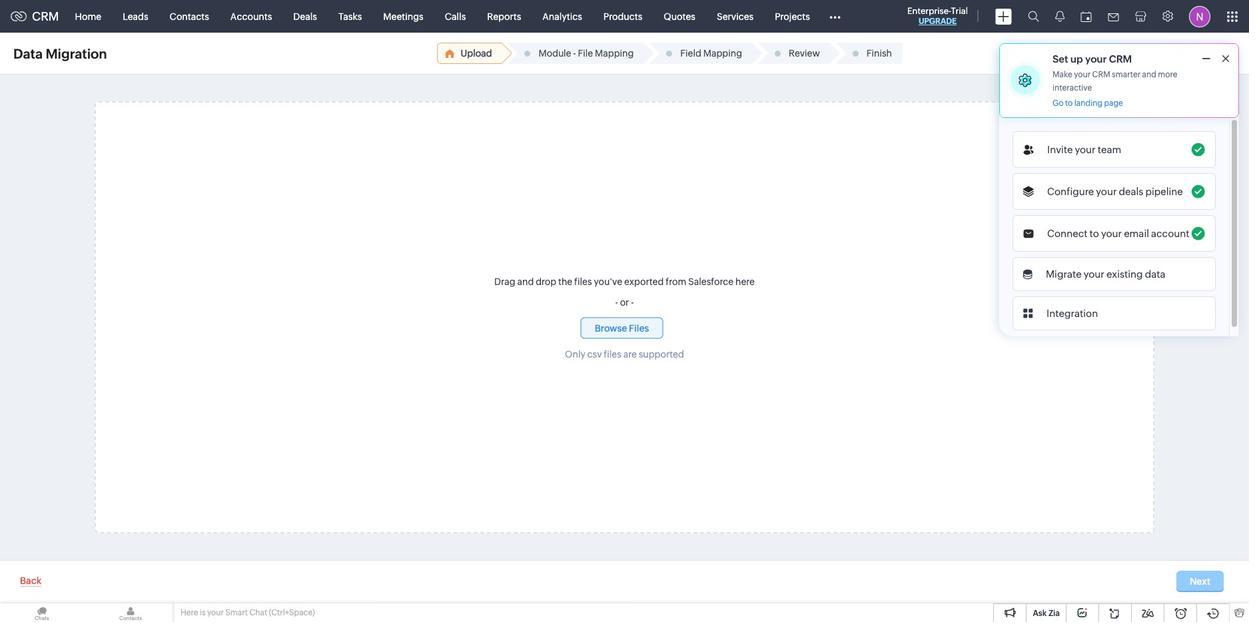 Task type: vqa. For each thing, say whether or not it's contained in the screenshot.
"Only csv files are supported"
yes



Task type: describe. For each thing, give the bounding box(es) containing it.
1 mapping from the left
[[595, 48, 634, 59]]

upgrade
[[919, 17, 957, 26]]

1 vertical spatial and
[[518, 276, 534, 287]]

data
[[13, 46, 43, 61]]

are
[[624, 349, 637, 359]]

files
[[629, 323, 649, 333]]

contacts link
[[159, 0, 220, 32]]

exported
[[624, 276, 664, 287]]

quotes link
[[653, 0, 707, 32]]

your left deals
[[1097, 186, 1117, 197]]

set up your crm make your crm smarter and more interactive go to landing page
[[1053, 53, 1178, 108]]

browse files button
[[581, 317, 663, 339]]

deals link
[[283, 0, 328, 32]]

enterprise-
[[908, 6, 952, 16]]

deals
[[293, 11, 317, 22]]

crm link
[[11, 9, 59, 23]]

browse
[[595, 323, 627, 333]]

migration
[[46, 46, 107, 61]]

invite your team
[[1048, 144, 1122, 155]]

ask zia
[[1033, 609, 1060, 619]]

- or -
[[615, 297, 634, 307]]

to inside set up your crm make your crm smarter and more interactive go to landing page
[[1066, 99, 1073, 108]]

signals element
[[1048, 0, 1073, 33]]

projects link
[[765, 0, 821, 32]]

chats image
[[0, 604, 84, 623]]

field
[[681, 48, 702, 59]]

0 horizontal spatial -
[[573, 48, 576, 59]]

here
[[181, 609, 198, 618]]

2 vertical spatial crm
[[1093, 70, 1111, 79]]

meetings link
[[373, 0, 434, 32]]

your left team
[[1075, 144, 1096, 155]]

your left email on the right of the page
[[1102, 228, 1122, 239]]

interactive
[[1053, 83, 1093, 93]]

create menu element
[[988, 0, 1020, 32]]

1 horizontal spatial -
[[615, 297, 618, 307]]

data migration
[[13, 46, 107, 61]]

search image
[[1028, 11, 1040, 22]]

and inside set up your crm make your crm smarter and more interactive go to landing page
[[1143, 70, 1157, 79]]

smart
[[226, 609, 248, 618]]

account
[[1152, 228, 1190, 239]]

deals
[[1119, 186, 1144, 197]]

supported
[[639, 349, 684, 359]]

(ctrl+space)
[[269, 609, 315, 618]]

pipeline
[[1146, 186, 1184, 197]]

landing
[[1075, 99, 1103, 108]]

2 mapping from the left
[[704, 48, 743, 59]]

2 horizontal spatial -
[[631, 297, 634, 307]]

your right "migrate"
[[1084, 269, 1105, 280]]

csv
[[588, 349, 602, 359]]

0 vertical spatial files
[[575, 276, 592, 287]]

services
[[717, 11, 754, 22]]

calls link
[[434, 0, 477, 32]]

module - file mapping
[[539, 48, 634, 59]]

leads
[[123, 11, 148, 22]]

leads link
[[112, 0, 159, 32]]

ask
[[1033, 609, 1047, 619]]

drag and drop the files you've exported from salesforce here
[[495, 276, 755, 287]]

contacts image
[[89, 604, 173, 623]]

the
[[559, 276, 573, 287]]

more
[[1159, 70, 1178, 79]]

your right up
[[1086, 53, 1107, 65]]

quotes
[[664, 11, 696, 22]]

analytics link
[[532, 0, 593, 32]]

analytics
[[543, 11, 582, 22]]

1 vertical spatial crm
[[1110, 53, 1133, 65]]

integration
[[1047, 308, 1099, 319]]

only csv files are supported
[[565, 349, 684, 359]]

team
[[1098, 144, 1122, 155]]

browse files
[[595, 323, 649, 333]]

tasks link
[[328, 0, 373, 32]]

go
[[1053, 99, 1064, 108]]

signals image
[[1056, 11, 1065, 22]]



Task type: locate. For each thing, give the bounding box(es) containing it.
trial
[[952, 6, 968, 16]]

profile element
[[1182, 0, 1219, 32]]

files left are
[[604, 349, 622, 359]]

set
[[1053, 53, 1069, 65]]

products link
[[593, 0, 653, 32]]

next
[[1191, 577, 1211, 587]]

you've
[[594, 276, 623, 287]]

0 horizontal spatial mapping
[[595, 48, 634, 59]]

connect to your email account
[[1048, 228, 1190, 239]]

email
[[1124, 228, 1150, 239]]

- left 'file' at the left of the page
[[573, 48, 576, 59]]

crm up smarter
[[1110, 53, 1133, 65]]

from
[[666, 276, 687, 287]]

0 vertical spatial crm
[[32, 9, 59, 23]]

upload
[[461, 48, 492, 59]]

configure
[[1048, 186, 1095, 197]]

0 vertical spatial and
[[1143, 70, 1157, 79]]

to right "go"
[[1066, 99, 1073, 108]]

0 vertical spatial to
[[1066, 99, 1073, 108]]

files right the
[[575, 276, 592, 287]]

or
[[620, 297, 629, 307]]

files
[[575, 276, 592, 287], [604, 349, 622, 359]]

- left or
[[615, 297, 618, 307]]

back
[[20, 576, 41, 587]]

Other Modules field
[[821, 6, 850, 27]]

-
[[573, 48, 576, 59], [615, 297, 618, 307], [631, 297, 634, 307]]

mapping right field
[[704, 48, 743, 59]]

up
[[1071, 53, 1084, 65]]

migrate
[[1046, 269, 1082, 280]]

connect
[[1048, 228, 1088, 239]]

here
[[736, 276, 755, 287]]

mapping
[[595, 48, 634, 59], [704, 48, 743, 59]]

file
[[578, 48, 593, 59]]

review
[[789, 48, 820, 59]]

and
[[1143, 70, 1157, 79], [518, 276, 534, 287]]

your down up
[[1075, 70, 1091, 79]]

accounts link
[[220, 0, 283, 32]]

zia
[[1049, 609, 1060, 619]]

chat
[[250, 609, 267, 618]]

finish
[[867, 48, 892, 59]]

1 vertical spatial to
[[1090, 228, 1100, 239]]

go to landing page link
[[1053, 99, 1124, 109]]

migrate your existing data
[[1046, 269, 1166, 280]]

enterprise-trial upgrade
[[908, 6, 968, 26]]

0 horizontal spatial and
[[518, 276, 534, 287]]

1 horizontal spatial files
[[604, 349, 622, 359]]

and left drop
[[518, 276, 534, 287]]

salesforce
[[689, 276, 734, 287]]

to
[[1066, 99, 1073, 108], [1090, 228, 1100, 239]]

page
[[1105, 99, 1124, 108]]

mails image
[[1108, 13, 1120, 21]]

1 vertical spatial files
[[604, 349, 622, 359]]

calendar image
[[1081, 11, 1092, 22]]

search element
[[1020, 0, 1048, 33]]

mapping right 'file' at the left of the page
[[595, 48, 634, 59]]

invite
[[1048, 144, 1073, 155]]

products
[[604, 11, 643, 22]]

your
[[1086, 53, 1107, 65], [1075, 70, 1091, 79], [1075, 144, 1096, 155], [1097, 186, 1117, 197], [1102, 228, 1122, 239], [1084, 269, 1105, 280], [207, 609, 224, 618]]

field mapping
[[681, 48, 743, 59]]

to right connect
[[1090, 228, 1100, 239]]

crm left smarter
[[1093, 70, 1111, 79]]

0 horizontal spatial to
[[1066, 99, 1073, 108]]

data
[[1146, 269, 1166, 280]]

mails element
[[1100, 1, 1128, 32]]

drop
[[536, 276, 557, 287]]

make
[[1053, 70, 1073, 79]]

drag
[[495, 276, 516, 287]]

is
[[200, 609, 206, 618]]

accounts
[[231, 11, 272, 22]]

create menu image
[[996, 8, 1012, 24]]

module
[[539, 48, 571, 59]]

only
[[565, 349, 586, 359]]

here is your smart chat (ctrl+space)
[[181, 609, 315, 618]]

configure your deals pipeline
[[1048, 186, 1184, 197]]

your right is at the left of page
[[207, 609, 224, 618]]

home
[[75, 11, 101, 22]]

contacts
[[170, 11, 209, 22]]

1 horizontal spatial mapping
[[704, 48, 743, 59]]

crm
[[32, 9, 59, 23], [1110, 53, 1133, 65], [1093, 70, 1111, 79]]

tasks
[[339, 11, 362, 22]]

1 horizontal spatial to
[[1090, 228, 1100, 239]]

0 horizontal spatial files
[[575, 276, 592, 287]]

existing
[[1107, 269, 1143, 280]]

1 horizontal spatial and
[[1143, 70, 1157, 79]]

profile image
[[1190, 6, 1211, 27]]

services link
[[707, 0, 765, 32]]

home link
[[64, 0, 112, 32]]

next button
[[1177, 571, 1224, 593]]

crm up data migration
[[32, 9, 59, 23]]

- right or
[[631, 297, 634, 307]]

smarter
[[1112, 70, 1141, 79]]

projects
[[775, 11, 810, 22]]

reports link
[[477, 0, 532, 32]]

and left more
[[1143, 70, 1157, 79]]

calls
[[445, 11, 466, 22]]

meetings
[[383, 11, 424, 22]]



